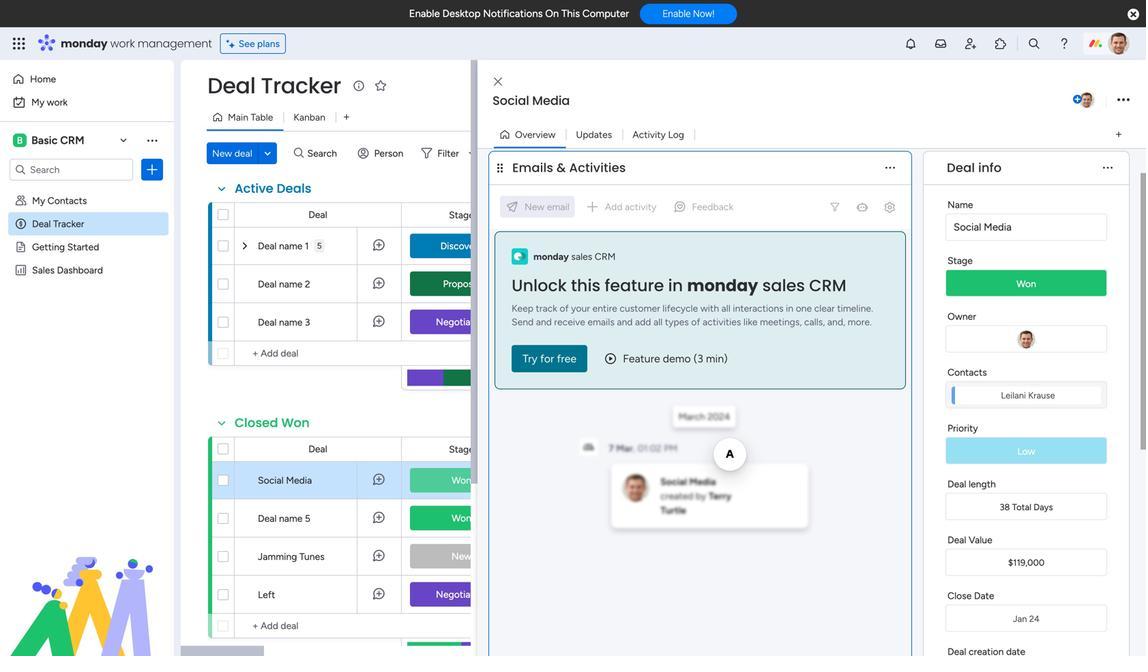 Task type: vqa. For each thing, say whether or not it's contained in the screenshot.
Try For Free button
yes



Task type: locate. For each thing, give the bounding box(es) containing it.
0 horizontal spatial sales
[[571, 251, 592, 263]]

demo
[[663, 353, 691, 366]]

overview
[[515, 129, 555, 141]]

1 horizontal spatial social media
[[493, 92, 570, 109]]

in up lifecycle
[[668, 275, 683, 297]]

deal name 3
[[258, 317, 310, 328]]

0 vertical spatial tracker
[[261, 71, 341, 101]]

2 enable from the left
[[662, 8, 691, 19]]

and,
[[827, 317, 845, 328]]

0 horizontal spatial in
[[668, 275, 683, 297]]

1 vertical spatial sales
[[762, 275, 805, 297]]

length
[[969, 479, 996, 490]]

0 vertical spatial work
[[110, 36, 135, 51]]

1 horizontal spatial 5
[[317, 241, 322, 251]]

0 vertical spatial 5
[[317, 241, 322, 251]]

terry turtle image
[[1108, 33, 1130, 55], [1078, 91, 1096, 109]]

0 horizontal spatial monday
[[61, 36, 107, 51]]

public board image
[[14, 241, 27, 254]]

5 up the tunes
[[305, 513, 310, 525]]

table
[[251, 112, 273, 123]]

0 vertical spatial deal tracker
[[207, 71, 341, 101]]

name left 2
[[279, 279, 303, 290]]

1 vertical spatial crm
[[595, 251, 616, 263]]

0 horizontal spatial crm
[[60, 134, 84, 147]]

monday up "with"
[[687, 275, 758, 297]]

tracker up getting started
[[53, 218, 84, 230]]

0 horizontal spatial deal tracker
[[32, 218, 84, 230]]

1 horizontal spatial tracker
[[261, 71, 341, 101]]

computer
[[582, 8, 629, 20]]

1 name from the top
[[279, 240, 303, 252]]

sales
[[571, 251, 592, 263], [762, 275, 805, 297]]

1 vertical spatial work
[[47, 97, 68, 108]]

started
[[67, 241, 99, 253]]

0 vertical spatial new
[[212, 148, 232, 159]]

enable inside button
[[662, 8, 691, 19]]

0 horizontal spatial more dots image
[[885, 163, 895, 173]]

contacts
[[48, 195, 87, 207], [948, 367, 987, 379]]

arrow down image
[[464, 145, 480, 162]]

0 vertical spatial of
[[560, 303, 569, 314]]

of right types
[[691, 317, 700, 328]]

name left 3
[[279, 317, 303, 328]]

main
[[228, 112, 248, 123]]

0 vertical spatial monday
[[61, 36, 107, 51]]

all
[[721, 303, 730, 314], [653, 317, 663, 328]]

v2 search image
[[294, 146, 304, 161]]

owner
[[948, 311, 976, 323]]

0 vertical spatial in
[[668, 275, 683, 297]]

stage field for closed won
[[445, 442, 477, 457]]

1 horizontal spatial sales
[[762, 275, 805, 297]]

5 button
[[314, 227, 324, 265]]

1 horizontal spatial work
[[110, 36, 135, 51]]

close
[[948, 591, 972, 602]]

public dashboard image
[[14, 264, 27, 277]]

stage
[[449, 209, 474, 221], [948, 255, 973, 267], [449, 444, 474, 456]]

my
[[31, 97, 44, 108], [32, 195, 45, 207]]

add
[[635, 317, 651, 328]]

enable for enable now!
[[662, 8, 691, 19]]

1 stage field from the top
[[445, 208, 477, 223]]

Deal Tracker field
[[204, 71, 344, 101]]

crm right 'basic'
[[60, 134, 84, 147]]

by
[[696, 491, 706, 502]]

my work link
[[8, 91, 166, 113]]

name left 1
[[279, 240, 303, 252]]

Stage field
[[445, 208, 477, 223], [445, 442, 477, 457]]

enable now!
[[662, 8, 714, 19]]

enable
[[409, 8, 440, 20], [662, 8, 691, 19]]

deal up jamming
[[258, 513, 277, 525]]

deal left 3
[[258, 317, 277, 328]]

new deal
[[212, 148, 252, 159]]

0 vertical spatial social media
[[493, 92, 570, 109]]

log
[[668, 129, 684, 141]]

monday
[[61, 36, 107, 51], [533, 251, 569, 263], [687, 275, 758, 297]]

interactions
[[733, 303, 784, 314]]

0 vertical spatial crm
[[60, 134, 84, 147]]

1 enable from the left
[[409, 8, 440, 20]]

1 vertical spatial new
[[451, 551, 471, 563]]

my for my contacts
[[32, 195, 45, 207]]

1 horizontal spatial add view image
[[1116, 130, 1122, 140]]

my for my work
[[31, 97, 44, 108]]

1 vertical spatial 5
[[305, 513, 310, 525]]

new inside new deal button
[[212, 148, 232, 159]]

work up home option
[[110, 36, 135, 51]]

2 vertical spatial crm
[[809, 275, 846, 297]]

deal down "closed won" 'field'
[[309, 444, 327, 455]]

discovery
[[440, 240, 483, 252]]

3 name from the top
[[279, 317, 303, 328]]

social media up deal name 5
[[258, 475, 312, 487]]

overview button
[[494, 124, 566, 146]]

jan 24
[[1013, 614, 1040, 625]]

0 horizontal spatial tracker
[[53, 218, 84, 230]]

customer
[[620, 303, 660, 314]]

all up activities
[[721, 303, 730, 314]]

deal inside deal length 38 total days
[[948, 479, 966, 490]]

1 vertical spatial monday
[[533, 251, 569, 263]]

1 vertical spatial my
[[32, 195, 45, 207]]

1 vertical spatial social media
[[954, 221, 1012, 234]]

free
[[557, 353, 577, 366]]

emails
[[588, 317, 615, 328]]

main table button
[[207, 106, 283, 128]]

basic crm
[[31, 134, 84, 147]]

sales
[[32, 265, 55, 276]]

monday for monday work management
[[61, 36, 107, 51]]

0 vertical spatial my
[[31, 97, 44, 108]]

monday up home option
[[61, 36, 107, 51]]

stage field for active deals
[[445, 208, 477, 223]]

more dots image
[[885, 163, 895, 173], [1103, 163, 1113, 173]]

dashboard
[[57, 265, 103, 276]]

contacts up priority
[[948, 367, 987, 379]]

see plans button
[[220, 33, 286, 54]]

2 negotiation from the top
[[436, 589, 487, 601]]

left
[[258, 590, 275, 601]]

enable for enable desktop notifications on this computer
[[409, 8, 440, 20]]

sales inside unlock this feature in monday sales crm keep track of your entire customer lifecycle with all interactions in one clear timeline. send and receive emails and add all types of activities like meetings, calls, and, more.
[[762, 275, 805, 297]]

0 vertical spatial negotiation
[[436, 317, 487, 328]]

new
[[212, 148, 232, 159], [451, 551, 471, 563]]

deal tracker up table
[[207, 71, 341, 101]]

add view image
[[344, 112, 349, 122], [1116, 130, 1122, 140]]

contacts down search in workspace 'field' at the top left
[[48, 195, 87, 207]]

crm up this
[[595, 251, 616, 263]]

add view image down options image
[[1116, 130, 1122, 140]]

38
[[1000, 502, 1010, 513]]

for
[[540, 353, 554, 366]]

meetings,
[[760, 317, 802, 328]]

1 horizontal spatial and
[[617, 317, 633, 328]]

media inside field
[[532, 92, 570, 109]]

feature demo (3 min)
[[623, 353, 728, 366]]

0 vertical spatial terry turtle image
[[1108, 33, 1130, 55]]

0 vertical spatial stage
[[449, 209, 474, 221]]

name up jamming tunes
[[279, 513, 303, 525]]

1 vertical spatial of
[[691, 317, 700, 328]]

0 horizontal spatial all
[[653, 317, 663, 328]]

add view image right kanban
[[344, 112, 349, 122]]

sales up this
[[571, 251, 592, 263]]

0 horizontal spatial terry turtle image
[[1078, 91, 1096, 109]]

my work option
[[8, 91, 166, 113]]

social up created
[[660, 476, 687, 488]]

monday marketplace image
[[994, 37, 1008, 50]]

in left one
[[786, 303, 793, 314]]

media inside social media created by
[[689, 476, 716, 488]]

my down search in workspace 'field' at the top left
[[32, 195, 45, 207]]

won
[[1016, 278, 1036, 290], [281, 415, 310, 432], [452, 475, 471, 487], [452, 513, 471, 525]]

social media down 'name'
[[954, 221, 1012, 234]]

Deal info field
[[943, 159, 1005, 177]]

2 vertical spatial social media
[[258, 475, 312, 487]]

unlock
[[512, 275, 567, 297]]

work for my
[[47, 97, 68, 108]]

emails
[[512, 159, 553, 177]]

option
[[0, 189, 174, 191]]

Emails & Activities field
[[509, 159, 629, 177]]

deal left the info
[[947, 159, 975, 177]]

b
[[17, 135, 23, 146]]

1 horizontal spatial more dots image
[[1103, 163, 1113, 173]]

crm
[[60, 134, 84, 147], [595, 251, 616, 263], [809, 275, 846, 297]]

Active Deals field
[[231, 180, 315, 198]]

and left add in the top of the page
[[617, 317, 633, 328]]

1 horizontal spatial crm
[[595, 251, 616, 263]]

monday up unlock
[[533, 251, 569, 263]]

tracker up kanban button
[[261, 71, 341, 101]]

negotiation
[[436, 317, 487, 328], [436, 589, 487, 601]]

crm inside unlock this feature in monday sales crm keep track of your entire customer lifecycle with all interactions in one clear timeline. send and receive emails and add all types of activities like meetings, calls, and, more.
[[809, 275, 846, 297]]

total
[[1012, 502, 1031, 513]]

now!
[[693, 8, 714, 19]]

leilani
[[1001, 391, 1026, 401]]

2 vertical spatial stage
[[449, 444, 474, 456]]

1 horizontal spatial new
[[451, 551, 471, 563]]

terry turtle image down dapulse close image
[[1108, 33, 1130, 55]]

1 vertical spatial add view image
[[1116, 130, 1122, 140]]

timeline.
[[837, 303, 873, 314]]

sales up one
[[762, 275, 805, 297]]

workspace options image
[[145, 134, 159, 147]]

close image
[[494, 77, 502, 87]]

0 vertical spatial stage field
[[445, 208, 477, 223]]

0 horizontal spatial enable
[[409, 8, 440, 20]]

entire
[[592, 303, 617, 314]]

crm inside workspace selection element
[[60, 134, 84, 147]]

my down home
[[31, 97, 44, 108]]

0 horizontal spatial add view image
[[344, 112, 349, 122]]

social media
[[493, 92, 570, 109], [954, 221, 1012, 234], [258, 475, 312, 487]]

0 vertical spatial contacts
[[48, 195, 87, 207]]

social media inside field
[[493, 92, 570, 109]]

track
[[536, 303, 557, 314]]

lifecycle
[[663, 303, 698, 314]]

turtle
[[660, 505, 686, 517]]

5 right 1
[[317, 241, 322, 251]]

terry turtle image left options image
[[1078, 91, 1096, 109]]

1 vertical spatial negotiation
[[436, 589, 487, 601]]

1 negotiation from the top
[[436, 317, 487, 328]]

2 horizontal spatial crm
[[809, 275, 846, 297]]

name for 5
[[279, 513, 303, 525]]

0 horizontal spatial contacts
[[48, 195, 87, 207]]

list box
[[0, 187, 174, 466]]

in
[[668, 275, 683, 297], [786, 303, 793, 314]]

1 horizontal spatial enable
[[662, 8, 691, 19]]

2 more dots image from the left
[[1103, 163, 1113, 173]]

1 vertical spatial in
[[786, 303, 793, 314]]

and down track
[[536, 317, 552, 328]]

media up overview
[[532, 92, 570, 109]]

2 horizontal spatial monday
[[687, 275, 758, 297]]

1 vertical spatial terry turtle image
[[1078, 91, 1096, 109]]

feature
[[605, 275, 664, 297]]

stage for deals
[[449, 209, 474, 221]]

activity log button
[[622, 124, 694, 146]]

this
[[571, 275, 600, 297]]

person button
[[352, 143, 412, 164]]

my inside my work option
[[31, 97, 44, 108]]

new for new deal
[[212, 148, 232, 159]]

all right add in the top of the page
[[653, 317, 663, 328]]

social down "close" "image"
[[493, 92, 529, 109]]

name for 3
[[279, 317, 303, 328]]

2 stage field from the top
[[445, 442, 477, 457]]

of up receive
[[560, 303, 569, 314]]

social inside field
[[493, 92, 529, 109]]

1 horizontal spatial terry turtle image
[[1108, 33, 1130, 55]]

social media up 'overview' button
[[493, 92, 570, 109]]

feature
[[623, 353, 660, 366]]

1 horizontal spatial contacts
[[948, 367, 987, 379]]

enable left now!
[[662, 8, 691, 19]]

leilani krause
[[1001, 391, 1055, 401]]

filter
[[437, 148, 459, 159]]

2 horizontal spatial social media
[[954, 221, 1012, 234]]

send
[[512, 317, 534, 328]]

0 horizontal spatial social media
[[258, 475, 312, 487]]

negotiation for left
[[436, 589, 487, 601]]

1 vertical spatial stage field
[[445, 442, 477, 457]]

work inside option
[[47, 97, 68, 108]]

media
[[532, 92, 570, 109], [984, 221, 1012, 234], [286, 475, 312, 487], [689, 476, 716, 488]]

1 horizontal spatial all
[[721, 303, 730, 314]]

feature demo (3 min) button
[[593, 346, 739, 373]]

notifications image
[[904, 37, 917, 50]]

crm up clear
[[809, 275, 846, 297]]

my contacts
[[32, 195, 87, 207]]

deal left length
[[948, 479, 966, 490]]

stage for won
[[449, 444, 474, 456]]

name for 1
[[279, 240, 303, 252]]

types
[[665, 317, 689, 328]]

enable left desktop
[[409, 8, 440, 20]]

media up deal name 5
[[286, 475, 312, 487]]

0 horizontal spatial new
[[212, 148, 232, 159]]

deal up the main
[[207, 71, 256, 101]]

negotiation for deal name 3
[[436, 317, 487, 328]]

emails & activities
[[512, 159, 626, 177]]

1 horizontal spatial monday
[[533, 251, 569, 263]]

2 vertical spatial monday
[[687, 275, 758, 297]]

4 name from the top
[[279, 513, 303, 525]]

work down home
[[47, 97, 68, 108]]

media up by at the bottom of page
[[689, 476, 716, 488]]

close date
[[948, 591, 994, 602]]

list box containing my contacts
[[0, 187, 174, 466]]

activities
[[569, 159, 626, 177]]

menu image
[[829, 202, 840, 213]]

0 horizontal spatial work
[[47, 97, 68, 108]]

0 horizontal spatial and
[[536, 317, 552, 328]]

2 name from the top
[[279, 279, 303, 290]]

deal tracker down my contacts
[[32, 218, 84, 230]]



Task type: describe. For each thing, give the bounding box(es) containing it.
&
[[557, 159, 566, 177]]

monday for monday sales crm
[[533, 251, 569, 263]]

try for free
[[523, 353, 577, 366]]

enable now! button
[[640, 4, 737, 24]]

0 vertical spatial sales
[[571, 251, 592, 263]]

3
[[305, 317, 310, 328]]

this
[[561, 8, 580, 20]]

update feed image
[[934, 37, 948, 50]]

1 vertical spatial contacts
[[948, 367, 987, 379]]

active deals
[[235, 180, 311, 197]]

plans
[[257, 38, 280, 49]]

+ Add deal text field
[[241, 346, 395, 362]]

pm
[[664, 443, 677, 455]]

more.
[[848, 317, 872, 328]]

1 horizontal spatial of
[[691, 317, 700, 328]]

workspace image
[[13, 133, 27, 148]]

deal name 2
[[258, 279, 310, 290]]

2 and from the left
[[617, 317, 633, 328]]

deal length 38 total days
[[948, 479, 1053, 513]]

Search field
[[304, 144, 345, 163]]

receive
[[554, 317, 585, 328]]

help image
[[1057, 37, 1071, 50]]

deal left 2
[[258, 279, 277, 290]]

invite members image
[[964, 37, 978, 50]]

date
[[974, 591, 994, 602]]

options image
[[145, 163, 159, 177]]

help
[[1088, 622, 1113, 636]]

closed
[[235, 415, 278, 432]]

closed won
[[235, 415, 310, 432]]

jamming
[[258, 552, 297, 563]]

see
[[239, 38, 255, 49]]

7 mar , 01:02 pm
[[609, 443, 677, 455]]

with
[[700, 303, 719, 314]]

desktop
[[442, 8, 481, 20]]

new for new
[[451, 551, 471, 563]]

kanban
[[294, 112, 325, 123]]

name for 2
[[279, 279, 303, 290]]

updates button
[[566, 124, 622, 146]]

value
[[969, 535, 992, 546]]

try for free button
[[512, 346, 587, 373]]

0 vertical spatial add view image
[[344, 112, 349, 122]]

1 vertical spatial tracker
[[53, 218, 84, 230]]

proposal
[[443, 278, 480, 290]]

media down the info
[[984, 221, 1012, 234]]

kanban button
[[283, 106, 336, 128]]

one
[[796, 303, 812, 314]]

see plans
[[239, 38, 280, 49]]

home option
[[8, 68, 166, 90]]

jamming tunes
[[258, 552, 325, 563]]

add to favorites image
[[374, 79, 387, 92]]

activities
[[703, 317, 741, 328]]

1 horizontal spatial in
[[786, 303, 793, 314]]

low
[[1017, 446, 1035, 458]]

tunes
[[299, 552, 325, 563]]

deals
[[277, 180, 311, 197]]

5 inside button
[[317, 241, 322, 251]]

terry turtle
[[660, 491, 732, 517]]

deal left 1
[[258, 240, 277, 252]]

home link
[[8, 68, 166, 90]]

01:02
[[638, 443, 662, 455]]

new deal button
[[207, 143, 258, 164]]

show board description image
[[351, 79, 367, 93]]

social down 'name'
[[954, 221, 981, 234]]

0 horizontal spatial of
[[560, 303, 569, 314]]

1 vertical spatial all
[[653, 317, 663, 328]]

work for monday
[[110, 36, 135, 51]]

0 vertical spatial all
[[721, 303, 730, 314]]

monday inside unlock this feature in monday sales crm keep track of your entire customer lifecycle with all interactions in one clear timeline. send and receive emails and add all types of activities like meetings, calls, and, more.
[[687, 275, 758, 297]]

won inside 'field'
[[281, 415, 310, 432]]

deal name 5
[[258, 513, 310, 525]]

created
[[660, 491, 693, 502]]

updates
[[576, 129, 612, 141]]

like
[[743, 317, 758, 328]]

filter button
[[416, 143, 480, 164]]

,
[[633, 443, 635, 455]]

info
[[978, 159, 1002, 177]]

1 horizontal spatial deal tracker
[[207, 71, 341, 101]]

Social Media field
[[489, 92, 1070, 110]]

dapulse drag handle 3 image
[[497, 163, 503, 173]]

social up deal name 5
[[258, 475, 284, 487]]

terry
[[709, 491, 732, 502]]

krause
[[1028, 391, 1055, 401]]

dapulse addbtn image
[[1073, 96, 1082, 104]]

deal info
[[947, 159, 1002, 177]]

management
[[138, 36, 212, 51]]

enable desktop notifications on this computer
[[409, 8, 629, 20]]

0 horizontal spatial 5
[[305, 513, 310, 525]]

getting started
[[32, 241, 99, 253]]

deal up 5 button
[[309, 209, 327, 221]]

1 vertical spatial deal tracker
[[32, 218, 84, 230]]

social inside social media created by
[[660, 476, 687, 488]]

keep
[[512, 303, 533, 314]]

Closed Won field
[[231, 415, 313, 432]]

activity
[[633, 129, 666, 141]]

monday sales crm
[[533, 251, 616, 263]]

dapulse close image
[[1128, 8, 1139, 22]]

deal value
[[948, 535, 992, 546]]

days
[[1034, 502, 1053, 513]]

help button
[[1077, 618, 1124, 641]]

2
[[305, 279, 310, 290]]

monday work management
[[61, 36, 212, 51]]

options image
[[1117, 91, 1130, 109]]

deal up the getting on the top left of page
[[32, 218, 51, 230]]

search everything image
[[1027, 37, 1041, 50]]

deal
[[234, 148, 252, 159]]

calls,
[[804, 317, 825, 328]]

lottie animation image
[[0, 519, 174, 657]]

deal inside field
[[947, 159, 975, 177]]

home
[[30, 73, 56, 85]]

deal left value
[[948, 535, 966, 546]]

1 vertical spatial stage
[[948, 255, 973, 267]]

your
[[571, 303, 590, 314]]

1 and from the left
[[536, 317, 552, 328]]

contacts inside list box
[[48, 195, 87, 207]]

Search in workspace field
[[29, 162, 114, 178]]

1 more dots image from the left
[[885, 163, 895, 173]]

select product image
[[12, 37, 26, 50]]

workspace selection element
[[13, 132, 86, 149]]

angle down image
[[264, 148, 271, 159]]

lottie animation element
[[0, 519, 174, 657]]

24
[[1029, 614, 1040, 625]]

+ Add deal text field
[[241, 619, 395, 635]]

try
[[523, 353, 537, 366]]

unlock this feature in monday sales crm keep track of your entire customer lifecycle with all interactions in one clear timeline. send and receive emails and add all types of activities like meetings, calls, and, more.
[[512, 275, 873, 328]]



